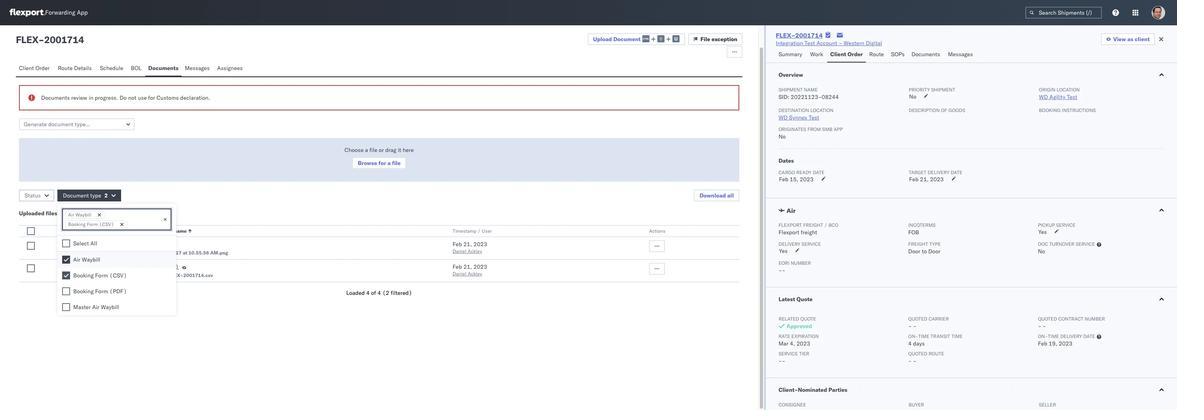 Task type: vqa. For each thing, say whether or not it's contained in the screenshot.
first the 2179454 from the bottom
no



Task type: describe. For each thing, give the bounding box(es) containing it.
2 vertical spatial booking form (csv)
[[73, 272, 127, 279]]

1 vertical spatial booking form (csv)
[[125, 263, 179, 270]]

2 door from the left
[[929, 248, 941, 255]]

doc turnover service
[[1038, 241, 1095, 247]]

latest
[[779, 296, 795, 303]]

(pdf)
[[109, 288, 127, 295]]

contract
[[1059, 316, 1084, 322]]

freight type door to door
[[909, 241, 941, 255]]

booking up flexport- on the bottom left of the page
[[125, 263, 146, 270]]

destination
[[779, 107, 809, 113]]

test for wd agility test
[[1067, 93, 1078, 101]]

files
[[46, 210, 57, 217]]

work button
[[807, 47, 827, 63]]

wd agility test link
[[1039, 93, 1078, 101]]

western
[[844, 40, 865, 47]]

declaration.
[[180, 94, 210, 101]]

location for wd synnex test
[[811, 107, 834, 113]]

service for delivery service
[[802, 241, 821, 247]]

/ for flexport freight / bco flexport freight
[[825, 222, 828, 228]]

order for the rightmost the client order button
[[848, 51, 863, 58]]

download all button
[[694, 190, 740, 202]]

approved
[[787, 323, 812, 330]]

browse for a file button
[[352, 157, 406, 169]]

delivery service
[[779, 241, 821, 247]]

upload
[[593, 35, 612, 43]]

route
[[929, 351, 944, 357]]

(csv) inside list box
[[109, 272, 127, 279]]

browse for a file
[[358, 160, 401, 167]]

priority shipment
[[909, 87, 956, 93]]

flexport. image
[[10, 9, 45, 17]]

here
[[403, 146, 414, 154]]

0 vertical spatial documents
[[912, 51, 940, 58]]

client for the leftmost the client order button
[[19, 65, 34, 72]]

uploaded files ∙ 4
[[19, 210, 67, 217]]

document for document type 2
[[63, 192, 89, 199]]

yes for pickup
[[1039, 228, 1047, 236]]

work
[[810, 51, 823, 58]]

master air waybill
[[73, 304, 119, 311]]

0 vertical spatial app
[[77, 9, 88, 16]]

description
[[909, 107, 940, 113]]

1 vertical spatial flex-
[[169, 272, 183, 278]]

route details button
[[55, 61, 97, 76]]

2 horizontal spatial no
[[1038, 248, 1045, 255]]

latest quote
[[779, 296, 813, 303]]

wd for wd agility test
[[1039, 93, 1048, 101]]

ready
[[797, 169, 812, 175]]

1 door from the left
[[909, 248, 921, 255]]

destination location wd synnex test
[[779, 107, 834, 121]]

drag
[[385, 146, 397, 154]]

uploaded
[[19, 210, 44, 217]]

19,
[[1049, 340, 1058, 347]]

use
[[138, 94, 147, 101]]

review
[[71, 94, 87, 101]]

0 vertical spatial of
[[941, 107, 948, 113]]

0 horizontal spatial of
[[371, 289, 376, 297]]

choose a file or drag it here
[[345, 146, 414, 154]]

feb 21, 2023 daniel ackley for screenshot 2023-01-27 at 10.55.56 am.png
[[453, 241, 487, 254]]

10.55.56
[[189, 250, 209, 256]]

digital
[[866, 40, 882, 47]]

related
[[779, 316, 799, 322]]

0 vertical spatial freight
[[803, 222, 823, 228]]

all
[[728, 192, 734, 199]]

∙
[[59, 210, 62, 217]]

(2
[[383, 289, 389, 297]]

0 vertical spatial booking form (csv)
[[68, 221, 114, 227]]

Generate document type... text field
[[19, 118, 135, 130]]

synnex
[[789, 114, 808, 121]]

target
[[909, 169, 927, 175]]

form inside booking form (csv) link
[[147, 263, 160, 270]]

incoterms
[[909, 222, 936, 228]]

client-nominated parties button
[[766, 378, 1177, 402]]

bol button
[[128, 61, 145, 76]]

2 flexport from the top
[[779, 229, 800, 236]]

booking form (pdf)
[[73, 288, 127, 295]]

pickup service
[[1038, 222, 1076, 228]]

view as client button
[[1101, 33, 1155, 45]]

4 left (2
[[378, 289, 381, 297]]

days
[[913, 340, 925, 347]]

0 horizontal spatial file
[[370, 146, 377, 154]]

on- for on-time transit time 4 days
[[909, 333, 919, 339]]

2 vertical spatial waybill
[[101, 304, 119, 311]]

filename
[[166, 228, 187, 234]]

4 right loaded
[[366, 289, 370, 297]]

forwarding app
[[45, 9, 88, 16]]

0 vertical spatial a
[[365, 146, 368, 154]]

on-time transit time 4 days
[[909, 333, 963, 347]]

upload document button
[[588, 33, 685, 45]]

flexport freight / bco flexport freight
[[779, 222, 839, 236]]

originates from smb app no
[[779, 126, 843, 140]]

rate
[[779, 333, 790, 339]]

pickup
[[1038, 222, 1055, 228]]

cargo
[[779, 169, 795, 175]]

sops button
[[888, 47, 909, 63]]

0 vertical spatial for
[[148, 94, 155, 101]]

01-
[[167, 250, 176, 256]]

quoted for quoted carrier - -
[[909, 316, 928, 322]]

air right master
[[92, 304, 99, 311]]

upload document
[[593, 35, 641, 43]]

timestamp
[[453, 228, 477, 234]]

select all
[[73, 240, 97, 247]]

4 right ∙
[[64, 210, 67, 217]]

delivery
[[779, 241, 801, 247]]

route for route
[[870, 51, 884, 58]]

service for pickup service
[[1057, 222, 1076, 228]]

feb 21, 2023
[[909, 176, 944, 183]]

quoted for quoted contract number - - rate expiration mar 4, 2023
[[1038, 316, 1057, 322]]

1 horizontal spatial flex-
[[776, 31, 796, 39]]

1 horizontal spatial 2001714
[[796, 31, 823, 39]]

document type / filename
[[125, 228, 187, 234]]

0 vertical spatial document
[[614, 35, 641, 43]]

list box containing select all
[[57, 236, 176, 315]]

loaded 4 of 4 (2 filtered)
[[346, 289, 412, 297]]

0 horizontal spatial 2001714
[[44, 34, 84, 46]]

at
[[183, 250, 187, 256]]

related quote
[[779, 316, 816, 322]]

1 vertical spatial air waybill
[[73, 256, 100, 263]]

do
[[120, 94, 127, 101]]

air down select
[[73, 256, 80, 263]]

quoted for quoted route - -
[[909, 351, 928, 357]]

form up the booking form (pdf)
[[95, 272, 108, 279]]

ackley for screenshot 2023-01-27 at 10.55.56 am.png
[[468, 248, 482, 254]]

4 inside on-time transit time 4 days
[[909, 340, 912, 347]]

1 horizontal spatial client order button
[[827, 47, 866, 63]]

as
[[1128, 36, 1134, 43]]

client order for the leftmost the client order button
[[19, 65, 50, 72]]

flex - 2001714
[[16, 34, 84, 46]]

2001714.csv
[[183, 272, 213, 278]]

bco
[[829, 222, 839, 228]]

feb for feb 15, 2023
[[779, 176, 789, 183]]

carrier
[[929, 316, 949, 322]]

doc
[[1038, 241, 1048, 247]]

user
[[482, 228, 492, 234]]



Task type: locate. For each thing, give the bounding box(es) containing it.
20221123-
[[791, 93, 822, 101]]

0 vertical spatial client order
[[831, 51, 863, 58]]

2 vertical spatial documents
[[41, 94, 70, 101]]

sops
[[891, 51, 905, 58]]

client-
[[779, 386, 798, 394]]

0 vertical spatial flex-
[[776, 31, 796, 39]]

documents button right sops
[[909, 47, 945, 63]]

27
[[176, 250, 182, 256]]

1 vertical spatial freight
[[801, 229, 817, 236]]

loaded
[[346, 289, 365, 297]]

2 horizontal spatial date
[[1084, 333, 1095, 339]]

0 vertical spatial file
[[370, 146, 377, 154]]

4
[[64, 210, 67, 217], [366, 289, 370, 297], [378, 289, 381, 297], [909, 340, 912, 347]]

08244
[[822, 93, 839, 101]]

2 horizontal spatial /
[[825, 222, 828, 228]]

0 horizontal spatial documents button
[[145, 61, 182, 76]]

feb for feb 21, 2023
[[909, 176, 919, 183]]

document type / filename button
[[124, 226, 437, 234]]

0 vertical spatial 21,
[[920, 176, 929, 183]]

documents right bol button
[[148, 65, 179, 72]]

date right the target
[[951, 169, 963, 175]]

not
[[128, 94, 136, 101]]

None checkbox
[[62, 256, 70, 264], [27, 264, 35, 272], [62, 272, 70, 280], [62, 303, 70, 311], [62, 256, 70, 264], [27, 264, 35, 272], [62, 272, 70, 280], [62, 303, 70, 311]]

file
[[370, 146, 377, 154], [392, 160, 401, 167]]

location down 08244
[[811, 107, 834, 113]]

1 horizontal spatial app
[[834, 126, 843, 132]]

1 horizontal spatial date
[[951, 169, 963, 175]]

air inside button
[[787, 207, 796, 215]]

air up flexport freight / bco flexport freight
[[787, 207, 796, 215]]

fob
[[909, 229, 919, 236]]

client order down western
[[831, 51, 863, 58]]

quoted left carrier
[[909, 316, 928, 322]]

quoted left contract at the bottom right of the page
[[1038, 316, 1057, 322]]

2 vertical spatial 21,
[[464, 263, 472, 270]]

time right transit
[[952, 333, 963, 339]]

booking up the booking form (pdf)
[[73, 272, 94, 279]]

1 time from the left
[[919, 333, 930, 339]]

0 vertical spatial (csv)
[[99, 221, 114, 227]]

in
[[89, 94, 93, 101]]

0 horizontal spatial documents
[[41, 94, 70, 101]]

incoterms fob
[[909, 222, 936, 236]]

0 vertical spatial order
[[848, 51, 863, 58]]

transit
[[931, 333, 951, 339]]

0 vertical spatial daniel
[[453, 248, 467, 254]]

1 vertical spatial client order
[[19, 65, 50, 72]]

order for the leftmost the client order button
[[35, 65, 50, 72]]

1 vertical spatial order
[[35, 65, 50, 72]]

cargo ready date
[[779, 169, 825, 175]]

quoted contract number - - rate expiration mar 4, 2023
[[779, 316, 1105, 347]]

2 horizontal spatial time
[[1048, 333, 1059, 339]]

1 horizontal spatial on-
[[1038, 333, 1048, 339]]

target delivery date
[[909, 169, 963, 175]]

location for wd agility test
[[1057, 87, 1080, 93]]

browse
[[358, 160, 377, 167]]

date right ready
[[813, 169, 825, 175]]

0 horizontal spatial no
[[779, 133, 786, 140]]

0 vertical spatial type
[[90, 192, 101, 199]]

2 horizontal spatial documents
[[912, 51, 940, 58]]

ackley for flexport-booking-flex-2001714.csv
[[468, 271, 482, 277]]

freight
[[803, 222, 823, 228], [801, 229, 817, 236]]

1 vertical spatial 21,
[[464, 241, 472, 248]]

1 vertical spatial location
[[811, 107, 834, 113]]

0 horizontal spatial yes
[[779, 247, 788, 255]]

app right forwarding at the left
[[77, 9, 88, 16]]

for down or
[[379, 160, 386, 167]]

date
[[813, 169, 825, 175], [951, 169, 963, 175], [1084, 333, 1095, 339]]

a right choose
[[365, 146, 368, 154]]

time up days
[[919, 333, 930, 339]]

service up doc turnover service
[[1057, 222, 1076, 228]]

2001714 down forwarding app
[[44, 34, 84, 46]]

0 vertical spatial feb 21, 2023 daniel ackley
[[453, 241, 487, 254]]

service
[[1057, 222, 1076, 228], [802, 241, 821, 247], [1076, 241, 1095, 247]]

document left 2
[[63, 192, 89, 199]]

client order for the rightmost the client order button
[[831, 51, 863, 58]]

0 horizontal spatial client order button
[[16, 61, 55, 76]]

4,
[[790, 340, 795, 347]]

documents button right the bol
[[145, 61, 182, 76]]

on- for on-time delivery date
[[1038, 333, 1048, 339]]

date for feb 21, 2023
[[951, 169, 963, 175]]

app right smb
[[834, 126, 843, 132]]

1 horizontal spatial documents
[[148, 65, 179, 72]]

daniel for flexport-booking-flex-2001714.csv
[[453, 271, 467, 277]]

nominated
[[798, 386, 827, 394]]

1 vertical spatial for
[[379, 160, 386, 167]]

wd
[[1039, 93, 1048, 101], [779, 114, 788, 121]]

expiration
[[792, 333, 819, 339]]

0 horizontal spatial location
[[811, 107, 834, 113]]

1 vertical spatial daniel
[[453, 271, 467, 277]]

0 vertical spatial no
[[909, 93, 917, 100]]

freight up delivery service
[[801, 229, 817, 236]]

1 horizontal spatial delivery
[[1061, 333, 1082, 339]]

0 horizontal spatial /
[[162, 228, 165, 234]]

file exception
[[701, 36, 738, 43]]

3 time from the left
[[1048, 333, 1059, 339]]

2 vertical spatial (csv)
[[109, 272, 127, 279]]

quoted down days
[[909, 351, 928, 357]]

client order button down flex
[[16, 61, 55, 76]]

file left or
[[370, 146, 377, 154]]

1 vertical spatial feb 21, 2023 daniel ackley
[[453, 263, 487, 277]]

client order
[[831, 51, 863, 58], [19, 65, 50, 72]]

tier
[[799, 351, 810, 357]]

document left type
[[125, 228, 149, 234]]

documents review in progress. do not use for customs declaration.
[[41, 94, 210, 101]]

app inside originates from smb app no
[[834, 126, 843, 132]]

4 left days
[[909, 340, 912, 347]]

flex- up integration
[[776, 31, 796, 39]]

1 vertical spatial test
[[1067, 93, 1078, 101]]

21, for flexport-booking-flex-2001714.csv
[[464, 263, 472, 270]]

service tier --
[[779, 351, 810, 365]]

0 horizontal spatial type
[[90, 192, 101, 199]]

integration test account - western digital
[[776, 40, 882, 47]]

0 horizontal spatial document
[[63, 192, 89, 199]]

a
[[365, 146, 368, 154], [388, 160, 391, 167]]

test inside origin location wd agility test
[[1067, 93, 1078, 101]]

file down it
[[392, 160, 401, 167]]

2023-
[[152, 250, 167, 256]]

air waybill down the select all at the bottom
[[73, 256, 100, 263]]

booking form (csv) up all
[[68, 221, 114, 227]]

air right ∙
[[68, 212, 74, 218]]

client down integration test account - western digital link
[[831, 51, 847, 58]]

21, for screenshot 2023-01-27 at 10.55.56 am.png
[[464, 241, 472, 248]]

1 horizontal spatial a
[[388, 160, 391, 167]]

1 horizontal spatial for
[[379, 160, 386, 167]]

1 vertical spatial messages
[[185, 65, 210, 72]]

booking form (csv) link
[[125, 263, 179, 272]]

waybill down document type 2
[[75, 212, 91, 218]]

consignee
[[779, 402, 806, 408]]

test up booking instructions
[[1067, 93, 1078, 101]]

no down priority on the top of page
[[909, 93, 917, 100]]

/ for document type / filename
[[162, 228, 165, 234]]

order down flex - 2001714
[[35, 65, 50, 72]]

booking form (csv) up booking-
[[125, 263, 179, 270]]

test up work
[[805, 40, 815, 47]]

1 horizontal spatial time
[[952, 333, 963, 339]]

quoted route - -
[[909, 351, 944, 365]]

(csv) up flexport-booking-flex-2001714.csv
[[161, 263, 179, 270]]

test inside the destination location wd synnex test
[[809, 114, 819, 121]]

shipment
[[779, 87, 803, 93]]

order down western
[[848, 51, 863, 58]]

1 vertical spatial type
[[930, 241, 941, 247]]

type left 2
[[90, 192, 101, 199]]

to
[[922, 248, 927, 255]]

0 vertical spatial test
[[805, 40, 815, 47]]

forwarding
[[45, 9, 75, 16]]

0 horizontal spatial on-
[[909, 333, 919, 339]]

1 vertical spatial waybill
[[82, 256, 100, 263]]

no down doc
[[1038, 248, 1045, 255]]

messages up declaration.
[[185, 65, 210, 72]]

messages up the overview button
[[948, 51, 973, 58]]

service down flexport freight / bco flexport freight
[[802, 241, 821, 247]]

eori number --
[[779, 260, 811, 274]]

seller
[[1039, 402, 1056, 408]]

on- inside on-time transit time 4 days
[[909, 333, 919, 339]]

client for the rightmost the client order button
[[831, 51, 847, 58]]

flexport-booking-flex-2001714.csv
[[125, 272, 213, 278]]

client order button down western
[[827, 47, 866, 63]]

2 daniel from the top
[[453, 271, 467, 277]]

client order button
[[827, 47, 866, 63], [16, 61, 55, 76]]

Search Shipments (/) text field
[[1026, 7, 1102, 19]]

time for on-time transit time 4 days
[[919, 333, 930, 339]]

1 horizontal spatial documents button
[[909, 47, 945, 63]]

quoted inside "quoted carrier - -"
[[909, 316, 928, 322]]

client order down flex
[[19, 65, 50, 72]]

door right to
[[929, 248, 941, 255]]

1 flexport from the top
[[779, 222, 802, 228]]

freight
[[909, 241, 928, 247]]

0 horizontal spatial for
[[148, 94, 155, 101]]

yes down pickup
[[1039, 228, 1047, 236]]

yes for delivery
[[779, 247, 788, 255]]

time
[[919, 333, 930, 339], [952, 333, 963, 339], [1048, 333, 1059, 339]]

a inside button
[[388, 160, 391, 167]]

0 vertical spatial delivery
[[928, 169, 950, 175]]

waybill down all
[[82, 256, 100, 263]]

0 horizontal spatial messages
[[185, 65, 210, 72]]

sid:
[[779, 93, 790, 101]]

2001714
[[796, 31, 823, 39], [44, 34, 84, 46]]

1 vertical spatial a
[[388, 160, 391, 167]]

None checkbox
[[27, 227, 35, 235], [62, 240, 70, 247], [27, 242, 35, 250], [62, 287, 70, 295], [27, 227, 35, 235], [62, 240, 70, 247], [27, 242, 35, 250], [62, 287, 70, 295]]

origin
[[1039, 87, 1056, 93]]

documents right sops button
[[912, 51, 940, 58]]

0 horizontal spatial flex-
[[169, 272, 183, 278]]

/ left bco
[[825, 222, 828, 228]]

0 horizontal spatial messages button
[[182, 61, 214, 76]]

0 horizontal spatial delivery
[[928, 169, 950, 175]]

download all
[[700, 192, 734, 199]]

on-time delivery date
[[1038, 333, 1095, 339]]

wd down destination
[[779, 114, 788, 121]]

1 vertical spatial route
[[58, 65, 73, 72]]

messages button up declaration.
[[182, 61, 214, 76]]

yes
[[1039, 228, 1047, 236], [779, 247, 788, 255]]

1 feb 21, 2023 daniel ackley from the top
[[453, 241, 487, 254]]

originates
[[779, 126, 807, 132]]

route down digital
[[870, 51, 884, 58]]

1 vertical spatial wd
[[779, 114, 788, 121]]

master
[[73, 304, 91, 311]]

no down 'originates'
[[779, 133, 786, 140]]

form up booking-
[[147, 263, 160, 270]]

2 vertical spatial no
[[1038, 248, 1045, 255]]

location inside origin location wd agility test
[[1057, 87, 1080, 93]]

type
[[150, 228, 161, 234]]

1 horizontal spatial route
[[870, 51, 884, 58]]

1 vertical spatial yes
[[779, 247, 788, 255]]

quoted carrier - -
[[909, 316, 949, 330]]

1 vertical spatial (csv)
[[161, 263, 179, 270]]

(csv) down 2
[[99, 221, 114, 227]]

daniel
[[453, 248, 467, 254], [453, 271, 467, 277]]

/ inside button
[[478, 228, 481, 234]]

form up all
[[87, 221, 98, 227]]

date down number
[[1084, 333, 1095, 339]]

1 on- from the left
[[909, 333, 919, 339]]

0 horizontal spatial route
[[58, 65, 73, 72]]

delivery up 'feb 21, 2023'
[[928, 169, 950, 175]]

1 horizontal spatial file
[[392, 160, 401, 167]]

eori
[[779, 260, 790, 266]]

flex-2001714
[[776, 31, 823, 39]]

choose
[[345, 146, 364, 154]]

(csv)
[[99, 221, 114, 227], [161, 263, 179, 270], [109, 272, 127, 279]]

messages button up the overview button
[[945, 47, 977, 63]]

flex
[[16, 34, 38, 46]]

2001714 up account
[[796, 31, 823, 39]]

2 feb 21, 2023 daniel ackley from the top
[[453, 263, 487, 277]]

1 horizontal spatial client order
[[831, 51, 863, 58]]

order
[[848, 51, 863, 58], [35, 65, 50, 72]]

1 vertical spatial client
[[19, 65, 34, 72]]

buyer
[[909, 402, 924, 408]]

wd down origin
[[1039, 93, 1048, 101]]

/ inside flexport freight / bco flexport freight
[[825, 222, 828, 228]]

or
[[379, 146, 384, 154]]

/ left user
[[478, 228, 481, 234]]

waybill down (pdf)
[[101, 304, 119, 311]]

on- up days
[[909, 333, 919, 339]]

1 vertical spatial app
[[834, 126, 843, 132]]

a down drag
[[388, 160, 391, 167]]

(csv) inside booking form (csv) link
[[161, 263, 179, 270]]

booking up master
[[73, 288, 94, 295]]

1 vertical spatial file
[[392, 160, 401, 167]]

overview button
[[766, 63, 1177, 87]]

0 vertical spatial yes
[[1039, 228, 1047, 236]]

type right "freight"
[[930, 241, 941, 247]]

0 horizontal spatial date
[[813, 169, 825, 175]]

of left goods
[[941, 107, 948, 113]]

wd inside origin location wd agility test
[[1039, 93, 1048, 101]]

(csv) up (pdf)
[[109, 272, 127, 279]]

documents left review
[[41, 94, 70, 101]]

yes down delivery
[[779, 247, 788, 255]]

client down flex
[[19, 65, 34, 72]]

booking up select
[[68, 221, 86, 227]]

flex-
[[776, 31, 796, 39], [169, 272, 183, 278]]

1 horizontal spatial /
[[478, 228, 481, 234]]

1 daniel from the top
[[453, 248, 467, 254]]

location up wd agility test link
[[1057, 87, 1080, 93]]

mar
[[779, 340, 789, 347]]

flexport
[[779, 222, 802, 228], [779, 229, 800, 236]]

1 vertical spatial documents
[[148, 65, 179, 72]]

location inside the destination location wd synnex test
[[811, 107, 834, 113]]

type for freight
[[930, 241, 941, 247]]

route for route details
[[58, 65, 73, 72]]

for right use
[[148, 94, 155, 101]]

/ right type
[[162, 228, 165, 234]]

list box
[[57, 236, 176, 315]]

test up from
[[809, 114, 819, 121]]

0 vertical spatial wd
[[1039, 93, 1048, 101]]

2 ackley from the top
[[468, 271, 482, 277]]

2023 inside quoted contract number - - rate expiration mar 4, 2023
[[797, 340, 811, 347]]

route left details
[[58, 65, 73, 72]]

0 horizontal spatial door
[[909, 248, 921, 255]]

/ inside 'button'
[[162, 228, 165, 234]]

0 horizontal spatial client
[[19, 65, 34, 72]]

0 vertical spatial air waybill
[[68, 212, 91, 218]]

number
[[1085, 316, 1105, 322]]

0 vertical spatial waybill
[[75, 212, 91, 218]]

flex- down screenshot 2023-01-27 at 10.55.56 am.png
[[169, 272, 183, 278]]

quoted inside quoted contract number - - rate expiration mar 4, 2023
[[1038, 316, 1057, 322]]

booking form (csv) up the booking form (pdf)
[[73, 272, 127, 279]]

1 horizontal spatial wd
[[1039, 93, 1048, 101]]

1 vertical spatial no
[[779, 133, 786, 140]]

file inside button
[[392, 160, 401, 167]]

date for feb 15, 2023
[[813, 169, 825, 175]]

daniel for screenshot 2023-01-27 at 10.55.56 am.png
[[453, 248, 467, 254]]

door
[[909, 248, 921, 255], [929, 248, 941, 255]]

view
[[1114, 36, 1126, 43]]

location
[[1057, 87, 1080, 93], [811, 107, 834, 113]]

delivery down contract at the bottom right of the page
[[1061, 333, 1082, 339]]

freight left bco
[[803, 222, 823, 228]]

0 vertical spatial client
[[831, 51, 847, 58]]

download
[[700, 192, 726, 199]]

forwarding app link
[[10, 9, 88, 17]]

summary button
[[776, 47, 807, 63]]

type inside freight type door to door
[[930, 241, 941, 247]]

form left (pdf)
[[95, 288, 108, 295]]

no inside originates from smb app no
[[779, 133, 786, 140]]

quoted inside 'quoted route - -'
[[909, 351, 928, 357]]

0 horizontal spatial client order
[[19, 65, 50, 72]]

2 vertical spatial test
[[809, 114, 819, 121]]

air waybill right ∙
[[68, 212, 91, 218]]

wd for wd synnex test
[[779, 114, 788, 121]]

goods
[[949, 107, 966, 113]]

app
[[77, 9, 88, 16], [834, 126, 843, 132]]

1 horizontal spatial location
[[1057, 87, 1080, 93]]

1 horizontal spatial of
[[941, 107, 948, 113]]

2 on- from the left
[[1038, 333, 1048, 339]]

1 horizontal spatial document
[[125, 228, 149, 234]]

filtered)
[[391, 289, 412, 297]]

feb for feb 19, 2023
[[1038, 340, 1048, 347]]

wd synnex test link
[[779, 114, 819, 121]]

service right turnover
[[1076, 241, 1095, 247]]

origin location wd agility test
[[1039, 87, 1080, 101]]

for inside button
[[379, 160, 386, 167]]

test for wd synnex test
[[809, 114, 819, 121]]

client-nominated parties
[[779, 386, 848, 394]]

1 vertical spatial delivery
[[1061, 333, 1082, 339]]

of left (2
[[371, 289, 376, 297]]

1 vertical spatial ackley
[[468, 271, 482, 277]]

flexport-
[[125, 272, 147, 278]]

document right upload
[[614, 35, 641, 43]]

0 vertical spatial flexport
[[779, 222, 802, 228]]

2 time from the left
[[952, 333, 963, 339]]

door down "freight"
[[909, 248, 921, 255]]

time up 19,
[[1048, 333, 1059, 339]]

1 ackley from the top
[[468, 248, 482, 254]]

1 horizontal spatial no
[[909, 93, 917, 100]]

1 horizontal spatial messages button
[[945, 47, 977, 63]]

1 horizontal spatial messages
[[948, 51, 973, 58]]

wd inside the destination location wd synnex test
[[779, 114, 788, 121]]

time for on-time delivery date
[[1048, 333, 1059, 339]]

on- up the feb 19, 2023
[[1038, 333, 1048, 339]]

type for document
[[90, 192, 101, 199]]

document for document type / filename
[[125, 228, 149, 234]]

feb 21, 2023 daniel ackley for flexport-booking-flex-2001714.csv
[[453, 263, 487, 277]]



